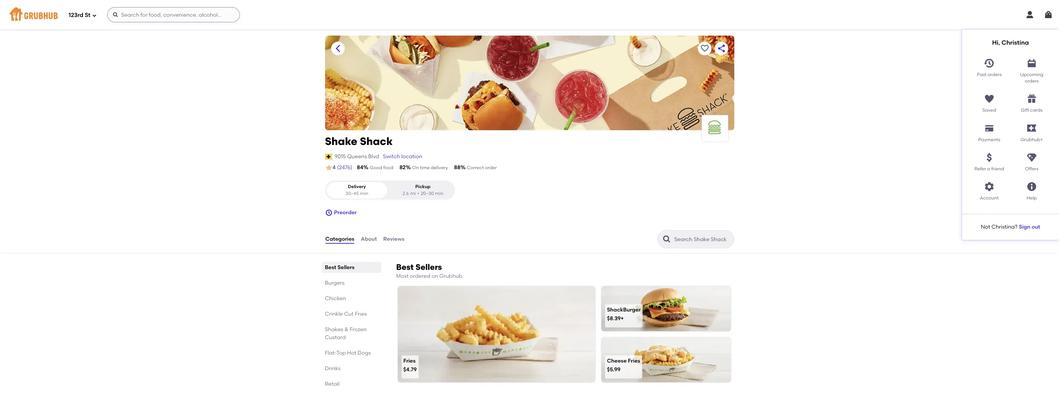 Task type: locate. For each thing, give the bounding box(es) containing it.
svg image inside gift cards link
[[1027, 94, 1038, 104]]

cheese
[[608, 358, 627, 365]]

refer
[[975, 167, 987, 172]]

svg image inside account link
[[985, 182, 995, 192]]

$8.39
[[608, 316, 621, 322]]

9015
[[335, 153, 346, 160]]

preorder button
[[325, 206, 357, 220]]

svg image inside offers link
[[1027, 152, 1038, 163]]

fries
[[355, 311, 367, 318], [404, 358, 416, 365], [628, 358, 641, 365]]

help button
[[1011, 179, 1054, 202]]

1 horizontal spatial sellers
[[416, 263, 442, 272]]

svg image for upcoming orders
[[1027, 58, 1038, 68]]

$5.99
[[608, 367, 621, 374]]

•
[[418, 191, 419, 196]]

payments link
[[969, 120, 1011, 143]]

0 horizontal spatial orders
[[989, 72, 1003, 77]]

1 horizontal spatial fries
[[404, 358, 416, 365]]

fries right cut
[[355, 311, 367, 318]]

about
[[361, 236, 377, 243]]

christina right hi,
[[1002, 39, 1030, 46]]

upcoming orders link
[[1011, 55, 1054, 85]]

2 min from the left
[[435, 191, 444, 196]]

orders inside the upcoming orders
[[1026, 78, 1040, 84]]

subscription pass image
[[325, 154, 333, 160]]

best sellers
[[325, 265, 355, 271]]

svg image inside 'refer a friend' button
[[985, 152, 995, 163]]

0 horizontal spatial best
[[325, 265, 337, 271]]

custard
[[325, 335, 346, 341]]

grubhub+
[[1021, 137, 1044, 142]]

svg image up gift cards
[[1027, 94, 1038, 104]]

shack
[[360, 135, 393, 148]]

flat-top hot dogs
[[325, 350, 371, 357]]

not
[[982, 224, 991, 230]]

fries right cheese
[[628, 358, 641, 365]]

correct
[[467, 165, 484, 171]]

shackburger
[[608, 307, 641, 314]]

svg image inside saved link
[[985, 94, 995, 104]]

star icon image
[[325, 164, 333, 172]]

main navigation navigation
[[0, 0, 1060, 240]]

gift cards link
[[1011, 91, 1054, 114]]

option group
[[325, 181, 455, 200]]

best inside best sellers most ordered on grubhub
[[396, 263, 414, 272]]

1 vertical spatial christina
[[992, 224, 1016, 230]]

30–45
[[346, 191, 359, 196]]

offers link
[[1011, 149, 1054, 173]]

0 vertical spatial christina
[[1002, 39, 1030, 46]]

orders
[[989, 72, 1003, 77], [1026, 78, 1040, 84]]

2 horizontal spatial fries
[[628, 358, 641, 365]]

account link
[[969, 179, 1011, 202]]

best up most
[[396, 263, 414, 272]]

pickup
[[416, 184, 431, 190]]

delivery 30–45 min
[[346, 184, 369, 196]]

shakes & frozen custard
[[325, 327, 367, 341]]

crinkle
[[325, 311, 343, 318]]

0 horizontal spatial fries
[[355, 311, 367, 318]]

20–30
[[421, 191, 434, 196]]

categories
[[326, 236, 355, 243]]

orders for past orders
[[989, 72, 1003, 77]]

account
[[981, 196, 1000, 201]]

best up burgers
[[325, 265, 337, 271]]

orders down upcoming
[[1026, 78, 1040, 84]]

1 horizontal spatial orders
[[1026, 78, 1040, 84]]

a
[[988, 167, 991, 172]]

0 horizontal spatial sellers
[[338, 265, 355, 271]]

1 vertical spatial orders
[[1026, 78, 1040, 84]]

past
[[978, 72, 987, 77]]

fries up $4.79
[[404, 358, 416, 365]]

sellers inside tab
[[338, 265, 355, 271]]

84
[[357, 165, 364, 171]]

fries inside cheese fries $5.99
[[628, 358, 641, 365]]

christina right not
[[992, 224, 1016, 230]]

shake shack logo image
[[702, 115, 729, 142]]

sellers for best sellers
[[338, 265, 355, 271]]

svg image inside payments link
[[985, 123, 995, 134]]

svg image up upcoming
[[1027, 58, 1038, 68]]

flat-
[[325, 350, 337, 357]]

svg image inside upcoming orders link
[[1027, 58, 1038, 68]]

sellers up burgers tab
[[338, 265, 355, 271]]

delivery
[[348, 184, 366, 190]]

reviews
[[384, 236, 405, 243]]

1 horizontal spatial best
[[396, 263, 414, 272]]

svg image up refer a friend
[[985, 152, 995, 163]]

burgers
[[325, 280, 345, 287]]

svg image
[[1026, 10, 1035, 19], [1045, 10, 1054, 19], [112, 12, 119, 18], [92, 13, 97, 18], [985, 58, 995, 68], [985, 123, 995, 134], [985, 182, 995, 192], [1027, 182, 1038, 192], [325, 209, 333, 217]]

&
[[345, 327, 349, 333]]

hot
[[347, 350, 357, 357]]

crinkle cut fries tab
[[325, 311, 378, 319]]

save this restaurant image
[[701, 44, 710, 53]]

svg image up 'saved'
[[985, 94, 995, 104]]

1 horizontal spatial min
[[435, 191, 444, 196]]

1 min from the left
[[360, 191, 369, 196]]

sellers
[[416, 263, 442, 272], [338, 265, 355, 271]]

min right the 20–30
[[435, 191, 444, 196]]

min
[[360, 191, 369, 196], [435, 191, 444, 196]]

sellers inside best sellers most ordered on grubhub
[[416, 263, 442, 272]]

grubhub plus flag logo image
[[1028, 125, 1037, 132]]

shake
[[325, 135, 358, 148]]

svg image inside past orders link
[[985, 58, 995, 68]]

food
[[384, 165, 394, 171]]

best sellers tab
[[325, 264, 378, 272]]

burgers tab
[[325, 280, 378, 287]]

blvd
[[369, 153, 379, 160]]

most
[[396, 273, 409, 280]]

svg image inside preorder button
[[325, 209, 333, 217]]

0 horizontal spatial min
[[360, 191, 369, 196]]

Search for food, convenience, alcohol... search field
[[107, 7, 240, 22]]

svg image up "offers"
[[1027, 152, 1038, 163]]

past orders
[[978, 72, 1003, 77]]

out
[[1033, 224, 1041, 230]]

on
[[432, 273, 438, 280]]

correct order
[[467, 165, 497, 171]]

option group containing delivery 30–45 min
[[325, 181, 455, 200]]

saved link
[[969, 91, 1011, 114]]

(2476)
[[337, 165, 353, 171]]

gift cards
[[1022, 108, 1044, 113]]

sellers up on
[[416, 263, 442, 272]]

orders right past
[[989, 72, 1003, 77]]

chicken tab
[[325, 295, 378, 303]]

flat-top hot dogs tab
[[325, 350, 378, 358]]

best inside tab
[[325, 265, 337, 271]]

svg image
[[1027, 58, 1038, 68], [985, 94, 995, 104], [1027, 94, 1038, 104], [985, 152, 995, 163], [1027, 152, 1038, 163]]

time
[[420, 165, 430, 171]]

location
[[402, 153, 423, 160]]

shakes & frozen custard tab
[[325, 326, 378, 342]]

fries $4.79
[[404, 358, 417, 374]]

refer a friend
[[975, 167, 1005, 172]]

frozen
[[350, 327, 367, 333]]

0 vertical spatial orders
[[989, 72, 1003, 77]]

min down delivery
[[360, 191, 369, 196]]



Task type: describe. For each thing, give the bounding box(es) containing it.
4
[[333, 165, 336, 171]]

Search Shake Shack search field
[[674, 236, 732, 243]]

switch location button
[[383, 153, 423, 161]]

friend
[[992, 167, 1005, 172]]

orders for upcoming orders
[[1026, 78, 1040, 84]]

sellers for best sellers most ordered on grubhub
[[416, 263, 442, 272]]

top
[[337, 350, 346, 357]]

min inside delivery 30–45 min
[[360, 191, 369, 196]]

88
[[454, 165, 461, 171]]

+
[[621, 316, 624, 322]]

svg image inside help button
[[1027, 182, 1038, 192]]

fries inside fries $4.79
[[404, 358, 416, 365]]

st
[[85, 12, 90, 18]]

best for best sellers most ordered on grubhub
[[396, 263, 414, 272]]

fries inside tab
[[355, 311, 367, 318]]

pickup 2.6 mi • 20–30 min
[[403, 184, 444, 196]]

on
[[413, 165, 419, 171]]

switch
[[383, 153, 400, 160]]

crinkle cut fries
[[325, 311, 367, 318]]

order
[[485, 165, 497, 171]]

grubhub
[[440, 273, 463, 280]]

upcoming
[[1021, 72, 1044, 77]]

refer a friend button
[[969, 149, 1011, 173]]

hi, christina
[[993, 39, 1030, 46]]

search icon image
[[663, 235, 672, 244]]

gift
[[1022, 108, 1030, 113]]

2.6
[[403, 191, 409, 196]]

shackburger $8.39 +
[[608, 307, 641, 322]]

best for best sellers
[[325, 265, 337, 271]]

svg image for gift cards
[[1027, 94, 1038, 104]]

on time delivery
[[413, 165, 448, 171]]

123rd st
[[69, 12, 90, 18]]

shakes
[[325, 327, 343, 333]]

switch location
[[383, 153, 423, 160]]

best sellers most ordered on grubhub
[[396, 263, 463, 280]]

cheese fries $5.99
[[608, 358, 641, 374]]

mi
[[411, 191, 416, 196]]

grubhub+ button
[[1011, 120, 1054, 143]]

christina for hi,
[[1002, 39, 1030, 46]]

svg image for offers
[[1027, 152, 1038, 163]]

svg image for saved
[[985, 94, 995, 104]]

saved
[[983, 108, 997, 113]]

sign out button
[[1020, 221, 1041, 234]]

shake shack
[[325, 135, 393, 148]]

min inside pickup 2.6 mi • 20–30 min
[[435, 191, 444, 196]]

reviews button
[[383, 226, 405, 253]]

offers
[[1026, 167, 1039, 172]]

christina for not
[[992, 224, 1016, 230]]

past orders link
[[969, 55, 1011, 85]]

chicken
[[325, 296, 346, 302]]

9015 queens blvd
[[335, 153, 379, 160]]

hi,
[[993, 39, 1001, 46]]

queens
[[347, 153, 367, 160]]

delivery
[[431, 165, 448, 171]]

share icon image
[[717, 44, 726, 53]]

save this restaurant button
[[698, 42, 712, 55]]

categories button
[[325, 226, 355, 253]]

drinks tab
[[325, 365, 378, 373]]

retail
[[325, 382, 340, 388]]

82
[[400, 165, 406, 171]]

cards
[[1031, 108, 1044, 113]]

?
[[1016, 224, 1018, 230]]

$4.79
[[404, 367, 417, 374]]

about button
[[361, 226, 378, 253]]

good
[[370, 165, 383, 171]]

preorder
[[334, 210, 357, 216]]

ordered
[[410, 273, 431, 280]]

payments
[[979, 137, 1001, 142]]

dogs
[[358, 350, 371, 357]]

help
[[1028, 196, 1038, 201]]

not christina ? sign out
[[982, 224, 1041, 230]]

retail tab
[[325, 381, 378, 389]]

caret left icon image
[[334, 44, 343, 53]]

sign
[[1020, 224, 1031, 230]]

upcoming orders
[[1021, 72, 1044, 84]]

good food
[[370, 165, 394, 171]]

drinks
[[325, 366, 341, 372]]

9015 queens blvd button
[[334, 153, 380, 161]]

svg image for refer a friend
[[985, 152, 995, 163]]



Task type: vqa. For each thing, say whether or not it's contained in the screenshot.
mi
yes



